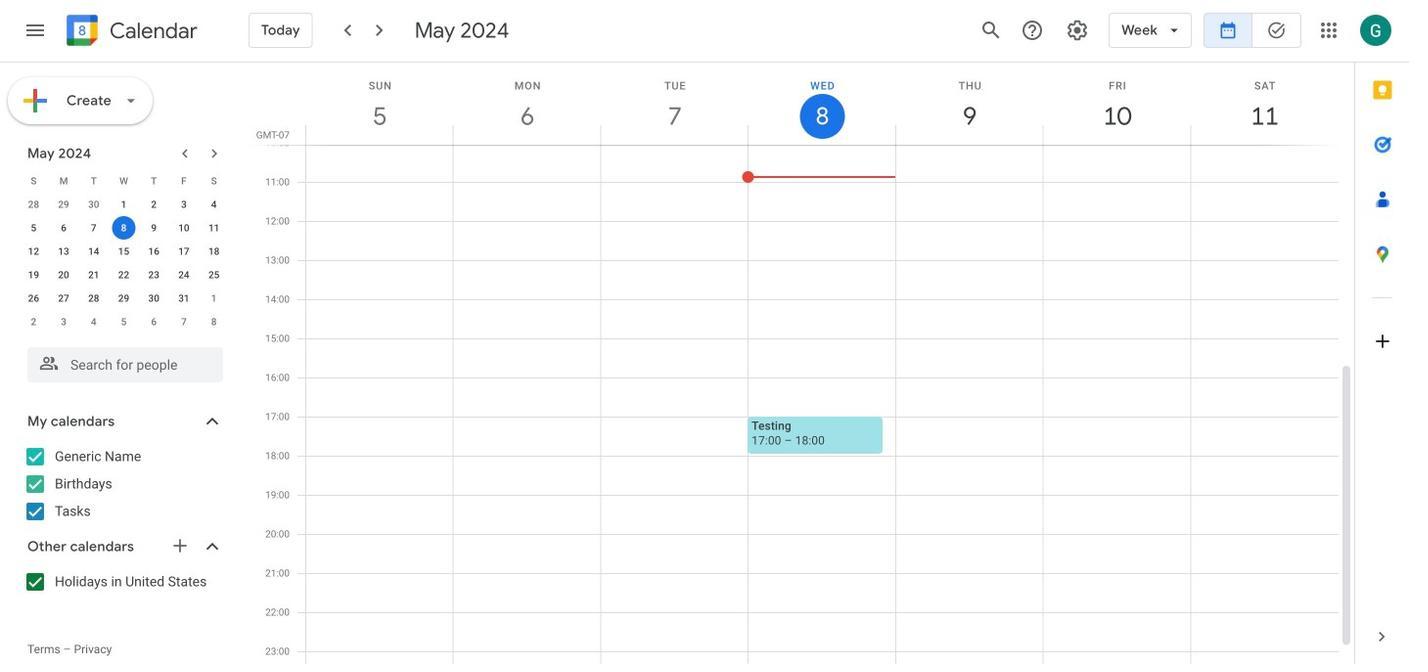 Task type: describe. For each thing, give the bounding box(es) containing it.
14 element
[[82, 240, 105, 263]]

4 column header from the left
[[748, 63, 896, 145]]

5 column header from the left
[[895, 63, 1044, 145]]

june 3 element
[[52, 310, 75, 334]]

27 element
[[52, 287, 75, 310]]

1 column header from the left
[[305, 63, 454, 145]]

Search for people text field
[[39, 347, 211, 383]]

30 element
[[142, 287, 166, 310]]

june 1 element
[[202, 287, 226, 310]]

25 element
[[202, 263, 226, 287]]

5 element
[[22, 216, 45, 240]]

thursday, may 9 element
[[896, 63, 1044, 145]]

9 element
[[142, 216, 166, 240]]

june 4 element
[[82, 310, 105, 334]]

23 element
[[142, 263, 166, 287]]

tuesday, may 7 element
[[601, 63, 749, 145]]

18 element
[[202, 240, 226, 263]]

heading inside calendar element
[[106, 19, 198, 43]]

17 element
[[172, 240, 196, 263]]

3 row from the top
[[19, 216, 229, 240]]

may 2024 grid
[[19, 169, 229, 334]]

22 element
[[112, 263, 136, 287]]

1 element
[[112, 193, 136, 216]]

11 element
[[202, 216, 226, 240]]

june 8 element
[[202, 310, 226, 334]]

sunday, may 5 element
[[306, 63, 454, 145]]

6 row from the top
[[19, 287, 229, 310]]

2 row from the top
[[19, 193, 229, 216]]

19 element
[[22, 263, 45, 287]]

monday, may 6 element
[[454, 63, 601, 145]]

june 7 element
[[172, 310, 196, 334]]

10 element
[[172, 216, 196, 240]]

1 row from the top
[[19, 169, 229, 193]]

5 row from the top
[[19, 263, 229, 287]]

3 element
[[172, 193, 196, 216]]

april 29 element
[[52, 193, 75, 216]]

24 element
[[172, 263, 196, 287]]

main drawer image
[[23, 19, 47, 42]]

june 2 element
[[22, 310, 45, 334]]

3 column header from the left
[[600, 63, 749, 145]]

2 element
[[142, 193, 166, 216]]



Task type: locate. For each thing, give the bounding box(es) containing it.
cell
[[109, 216, 139, 240]]

column header
[[305, 63, 454, 145], [453, 63, 601, 145], [600, 63, 749, 145], [748, 63, 896, 145], [895, 63, 1044, 145], [1043, 63, 1191, 145], [1190, 63, 1339, 145]]

row group
[[19, 193, 229, 334]]

heading
[[106, 19, 198, 43]]

16 element
[[142, 240, 166, 263]]

29 element
[[112, 287, 136, 310]]

31 element
[[172, 287, 196, 310]]

6 column header from the left
[[1043, 63, 1191, 145]]

calendar element
[[63, 11, 198, 54]]

april 30 element
[[82, 193, 105, 216]]

friday, may 10 element
[[1044, 63, 1191, 145]]

april 28 element
[[22, 193, 45, 216]]

15 element
[[112, 240, 136, 263]]

june 5 element
[[112, 310, 136, 334]]

None search field
[[0, 340, 243, 383]]

8, today element
[[112, 216, 136, 240]]

4 row from the top
[[19, 240, 229, 263]]

4 element
[[202, 193, 226, 216]]

28 element
[[82, 287, 105, 310]]

wednesday, may 8, today element
[[749, 63, 896, 145]]

tab list
[[1356, 63, 1409, 610]]

7 column header from the left
[[1190, 63, 1339, 145]]

20 element
[[52, 263, 75, 287]]

12 element
[[22, 240, 45, 263]]

grid
[[251, 63, 1355, 666]]

13 element
[[52, 240, 75, 263]]

my calendars list
[[4, 441, 243, 528]]

row
[[19, 169, 229, 193], [19, 193, 229, 216], [19, 216, 229, 240], [19, 240, 229, 263], [19, 263, 229, 287], [19, 287, 229, 310], [19, 310, 229, 334]]

21 element
[[82, 263, 105, 287]]

saturday, may 11 element
[[1191, 63, 1339, 145]]

7 element
[[82, 216, 105, 240]]

cell inside may 2024 grid
[[109, 216, 139, 240]]

2 column header from the left
[[453, 63, 601, 145]]

26 element
[[22, 287, 45, 310]]

7 row from the top
[[19, 310, 229, 334]]

add other calendars image
[[170, 536, 190, 556]]

settings menu image
[[1066, 19, 1089, 42]]

6 element
[[52, 216, 75, 240]]

june 6 element
[[142, 310, 166, 334]]



Task type: vqa. For each thing, say whether or not it's contained in the screenshot.
Go back icon
no



